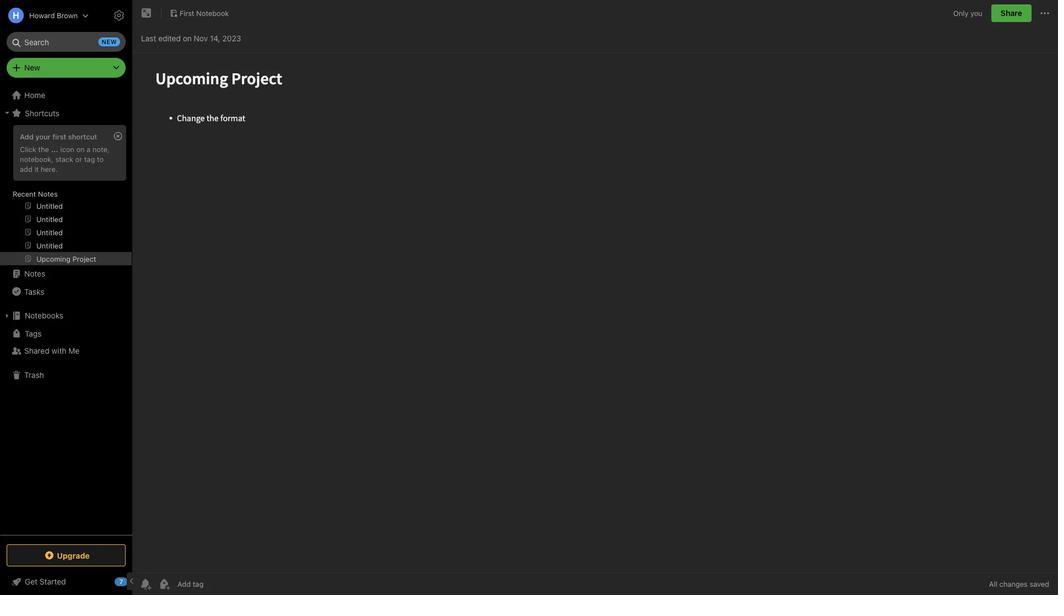 Task type: locate. For each thing, give the bounding box(es) containing it.
notes right recent
[[38, 190, 58, 198]]

recent notes
[[13, 190, 58, 198]]

more actions image
[[1039, 7, 1052, 20]]

shared with me
[[24, 346, 80, 356]]

add tag image
[[158, 578, 171, 591]]

settings image
[[112, 9, 126, 22]]

with
[[52, 346, 66, 356]]

notebook
[[196, 9, 229, 17]]

first notebook button
[[166, 6, 233, 21]]

shortcuts
[[25, 108, 59, 118]]

get started
[[25, 577, 66, 587]]

stack
[[55, 155, 73, 163]]

0 vertical spatial on
[[183, 34, 192, 43]]

a
[[87, 145, 91, 153]]

...
[[51, 145, 58, 153]]

note,
[[93, 145, 109, 153]]

0 horizontal spatial on
[[76, 145, 85, 153]]

started
[[40, 577, 66, 587]]

it
[[34, 165, 39, 173]]

0 vertical spatial notes
[[38, 190, 58, 198]]

on
[[183, 34, 192, 43], [76, 145, 85, 153]]

howard
[[29, 11, 55, 20]]

7
[[119, 579, 123, 586]]

shared
[[24, 346, 49, 356]]

1 vertical spatial on
[[76, 145, 85, 153]]

notes up tasks on the top
[[24, 269, 45, 278]]

notebooks
[[25, 311, 63, 320]]

recent
[[13, 190, 36, 198]]

expand note image
[[140, 7, 153, 20]]

group
[[0, 122, 132, 270]]

get
[[25, 577, 38, 587]]

brown
[[57, 11, 78, 20]]

the
[[38, 145, 49, 153]]

new
[[24, 63, 40, 72]]

Search text field
[[14, 32, 118, 52]]

upgrade
[[57, 551, 90, 560]]

home
[[24, 91, 45, 100]]

shared with me link
[[0, 342, 132, 360]]

add your first shortcut
[[20, 132, 97, 141]]

your
[[35, 132, 51, 141]]

me
[[69, 346, 80, 356]]

tree
[[0, 87, 132, 535]]

1 vertical spatial notes
[[24, 269, 45, 278]]

here.
[[41, 165, 58, 173]]

1 horizontal spatial on
[[183, 34, 192, 43]]

add a reminder image
[[139, 578, 152, 591]]

tags
[[25, 329, 42, 338]]

on left a
[[76, 145, 85, 153]]

first
[[180, 9, 194, 17]]

you
[[971, 9, 983, 17]]

notes
[[38, 190, 58, 198], [24, 269, 45, 278]]

group containing add your first shortcut
[[0, 122, 132, 270]]

14,
[[210, 34, 220, 43]]

edited
[[158, 34, 181, 43]]

changes
[[1000, 580, 1028, 588]]

tasks
[[24, 287, 44, 296]]

click
[[20, 145, 36, 153]]

tag
[[84, 155, 95, 163]]

on left 'nov'
[[183, 34, 192, 43]]



Task type: vqa. For each thing, say whether or not it's contained in the screenshot.
16
no



Task type: describe. For each thing, give the bounding box(es) containing it.
notebooks link
[[0, 307, 132, 325]]

only you
[[954, 9, 983, 17]]

icon on a note, notebook, stack or tag to add it here.
[[20, 145, 109, 173]]

tasks button
[[0, 283, 132, 300]]

share
[[1001, 9, 1023, 18]]

expand notebooks image
[[3, 311, 12, 320]]

note window element
[[132, 0, 1058, 595]]

tags button
[[0, 325, 132, 342]]

share button
[[992, 4, 1032, 22]]

click the ...
[[20, 145, 58, 153]]

or
[[75, 155, 82, 163]]

first
[[53, 132, 66, 141]]

only
[[954, 9, 969, 17]]

trash link
[[0, 367, 132, 384]]

new button
[[7, 58, 126, 78]]

tree containing home
[[0, 87, 132, 535]]

icon
[[60, 145, 74, 153]]

add
[[20, 132, 33, 141]]

nov
[[194, 34, 208, 43]]

notes link
[[0, 265, 132, 283]]

click to collapse image
[[128, 575, 136, 588]]

all
[[989, 580, 998, 588]]

new search field
[[14, 32, 120, 52]]

on inside note window element
[[183, 34, 192, 43]]

Add tag field
[[176, 580, 259, 589]]

saved
[[1030, 580, 1050, 588]]

2023
[[222, 34, 241, 43]]

home link
[[0, 87, 132, 104]]

on inside icon on a note, notebook, stack or tag to add it here.
[[76, 145, 85, 153]]

to
[[97, 155, 104, 163]]

last edited on nov 14, 2023
[[141, 34, 241, 43]]

shortcuts button
[[0, 104, 132, 122]]

howard brown
[[29, 11, 78, 20]]

notebook,
[[20, 155, 53, 163]]

add
[[20, 165, 32, 173]]

More actions field
[[1039, 4, 1052, 22]]

trash
[[24, 371, 44, 380]]

all changes saved
[[989, 580, 1050, 588]]

new
[[102, 38, 117, 45]]

last
[[141, 34, 156, 43]]

Account field
[[0, 4, 89, 26]]

shortcut
[[68, 132, 97, 141]]

upgrade button
[[7, 545, 126, 567]]

Help and Learning task checklist field
[[0, 573, 132, 591]]

first notebook
[[180, 9, 229, 17]]

Note Editor text field
[[132, 53, 1058, 573]]



